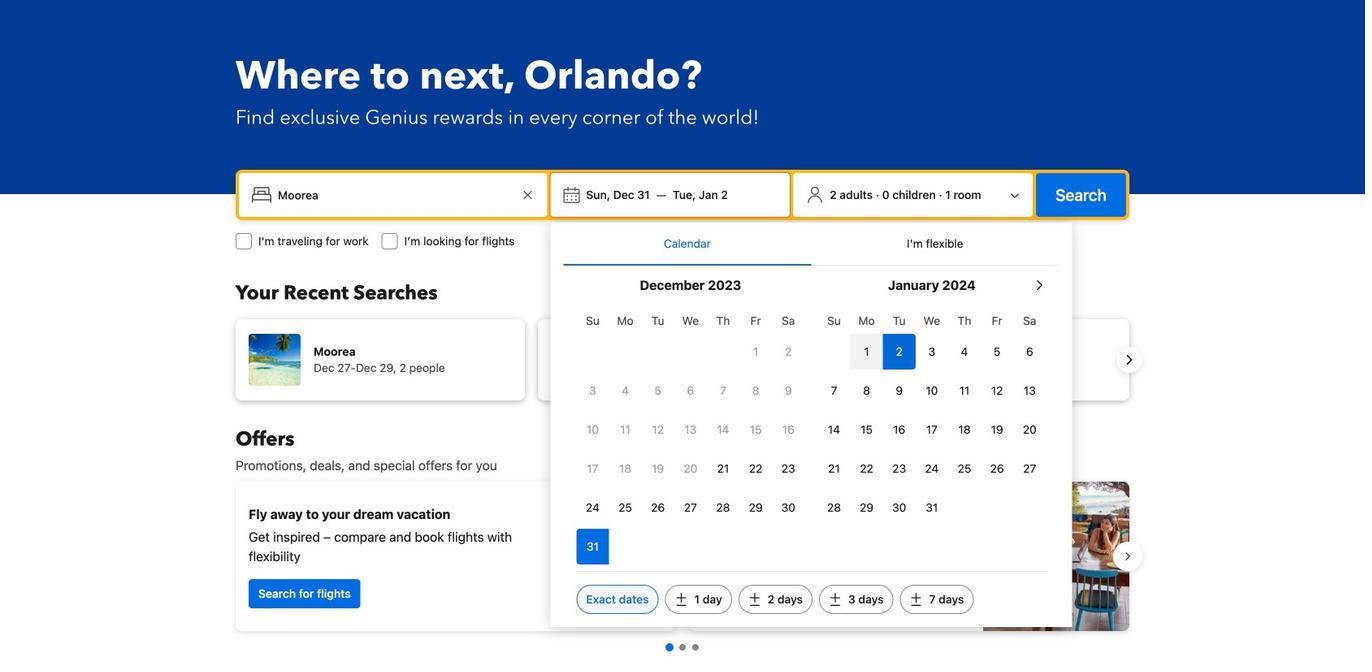 Task type: vqa. For each thing, say whether or not it's contained in the screenshot.
available.
no



Task type: locate. For each thing, give the bounding box(es) containing it.
take your longest vacation yet image
[[984, 482, 1130, 632]]

6 January 2024 checkbox
[[1014, 334, 1047, 370]]

cell up 8 january 2024 checkbox
[[851, 331, 884, 370]]

1 January 2024 checkbox
[[851, 334, 884, 370]]

1 horizontal spatial grid
[[818, 305, 1047, 526]]

7 January 2024 checkbox
[[818, 373, 851, 409]]

18 December 2023 checkbox
[[609, 451, 642, 487]]

cell
[[851, 331, 884, 370], [884, 331, 916, 370], [577, 526, 609, 565]]

29 January 2024 checkbox
[[851, 490, 884, 526]]

2 grid from the left
[[818, 305, 1047, 526]]

4 January 2024 checkbox
[[949, 334, 981, 370]]

16 December 2023 checkbox
[[773, 412, 805, 448]]

13 December 2023 checkbox
[[675, 412, 707, 448]]

0 horizontal spatial grid
[[577, 305, 805, 565]]

1 region from the top
[[223, 313, 1143, 407]]

grid
[[577, 305, 805, 565], [818, 305, 1047, 526]]

1 vertical spatial region
[[223, 476, 1143, 638]]

2 January 2024 checkbox
[[884, 334, 916, 370]]

26 January 2024 checkbox
[[981, 451, 1014, 487]]

3 December 2023 checkbox
[[577, 373, 609, 409]]

20 January 2024 checkbox
[[1014, 412, 1047, 448]]

30 December 2023 checkbox
[[773, 490, 805, 526]]

11 January 2024 checkbox
[[949, 373, 981, 409]]

23 January 2024 checkbox
[[884, 451, 916, 487]]

cell up 9 january 2024 checkbox
[[884, 331, 916, 370]]

22 January 2024 checkbox
[[851, 451, 884, 487]]

6 December 2023 checkbox
[[675, 373, 707, 409]]

24 January 2024 checkbox
[[916, 451, 949, 487]]

19 December 2023 checkbox
[[642, 451, 675, 487]]

5 January 2024 checkbox
[[981, 334, 1014, 370]]

0 vertical spatial region
[[223, 313, 1143, 407]]

region
[[223, 313, 1143, 407], [223, 476, 1143, 638]]

27 January 2024 checkbox
[[1014, 451, 1047, 487]]

9 December 2023 checkbox
[[773, 373, 805, 409]]

4 December 2023 checkbox
[[609, 373, 642, 409]]

tab list
[[564, 223, 1060, 267]]

25 January 2024 checkbox
[[949, 451, 981, 487]]

10 December 2023 checkbox
[[577, 412, 609, 448]]

progress bar
[[666, 644, 699, 652]]

5 December 2023 checkbox
[[642, 373, 675, 409]]

8 January 2024 checkbox
[[851, 373, 884, 409]]



Task type: describe. For each thing, give the bounding box(es) containing it.
Where are you going? field
[[272, 181, 518, 210]]

10 January 2024 checkbox
[[916, 373, 949, 409]]

21 January 2024 checkbox
[[818, 451, 851, 487]]

18 January 2024 checkbox
[[949, 412, 981, 448]]

12 January 2024 checkbox
[[981, 373, 1014, 409]]

28 January 2024 checkbox
[[818, 490, 851, 526]]

cell left 26 december 2023 option on the left bottom of page
[[577, 526, 609, 565]]

1 December 2023 checkbox
[[740, 334, 773, 370]]

26 December 2023 checkbox
[[642, 490, 675, 526]]

7 December 2023 checkbox
[[707, 373, 740, 409]]

8 December 2023 checkbox
[[740, 373, 773, 409]]

28 December 2023 checkbox
[[707, 490, 740, 526]]

24 December 2023 checkbox
[[577, 490, 609, 526]]

2 December 2023 checkbox
[[773, 334, 805, 370]]

23 December 2023 checkbox
[[773, 451, 805, 487]]

1 grid from the left
[[577, 305, 805, 565]]

next image
[[1120, 350, 1140, 370]]

19 January 2024 checkbox
[[981, 412, 1014, 448]]

15 December 2023 checkbox
[[740, 412, 773, 448]]

15 January 2024 checkbox
[[851, 412, 884, 448]]

2 region from the top
[[223, 476, 1143, 638]]

17 December 2023 checkbox
[[577, 451, 609, 487]]

16 January 2024 checkbox
[[884, 412, 916, 448]]

27 December 2023 checkbox
[[675, 490, 707, 526]]

25 December 2023 checkbox
[[609, 490, 642, 526]]

9 January 2024 checkbox
[[884, 373, 916, 409]]

21 December 2023 checkbox
[[707, 451, 740, 487]]

22 December 2023 checkbox
[[740, 451, 773, 487]]

14 December 2023 checkbox
[[707, 412, 740, 448]]

31 January 2024 checkbox
[[916, 490, 949, 526]]

20 December 2023 checkbox
[[675, 451, 707, 487]]

11 December 2023 checkbox
[[609, 412, 642, 448]]

3 January 2024 checkbox
[[916, 334, 949, 370]]

31 December 2023 checkbox
[[577, 529, 609, 565]]

17 January 2024 checkbox
[[916, 412, 949, 448]]

fly away to your dream vacation image
[[550, 500, 663, 614]]

29 December 2023 checkbox
[[740, 490, 773, 526]]

14 January 2024 checkbox
[[818, 412, 851, 448]]

13 January 2024 checkbox
[[1014, 373, 1047, 409]]

12 December 2023 checkbox
[[642, 412, 675, 448]]

30 January 2024 checkbox
[[884, 490, 916, 526]]



